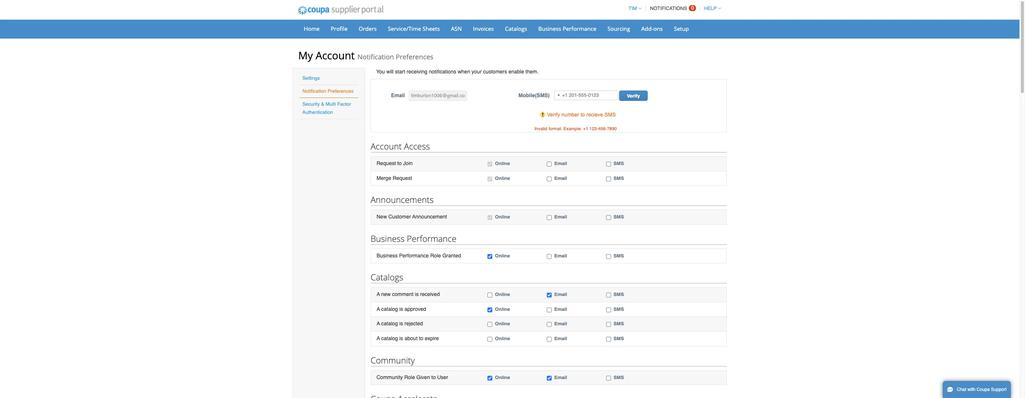 Task type: vqa. For each thing, say whether or not it's contained in the screenshot.
No Connected Customers Field
no



Task type: describe. For each thing, give the bounding box(es) containing it.
my
[[299, 48, 313, 62]]

sms for new customer announcement
[[614, 214, 625, 220]]

profile link
[[326, 23, 353, 34]]

1 vertical spatial preferences
[[328, 88, 354, 94]]

0
[[692, 5, 695, 11]]

recieve
[[587, 112, 604, 118]]

join
[[403, 160, 413, 166]]

verify for verify number to recieve sms
[[548, 112, 561, 118]]

online for merge request
[[495, 175, 511, 181]]

announcements
[[371, 194, 434, 206]]

sourcing link
[[603, 23, 636, 34]]

merge request
[[377, 175, 412, 181]]

email for request to join
[[555, 161, 568, 166]]

to left join
[[398, 160, 402, 166]]

add-ons
[[642, 25, 663, 32]]

sms for a catalog is approved
[[614, 307, 625, 312]]

community for community role given to user
[[377, 374, 403, 380]]

support
[[992, 387, 1008, 393]]

example:
[[564, 126, 582, 131]]

start
[[395, 69, 406, 75]]

coupa supplier portal image
[[293, 1, 389, 20]]

will
[[387, 69, 394, 75]]

a for a catalog is approved
[[377, 306, 380, 312]]

catalog for a catalog is about to expire
[[382, 336, 398, 342]]

0 horizontal spatial notification
[[303, 88, 327, 94]]

+1 201-555-0123 text field
[[555, 91, 619, 100]]

new
[[382, 292, 391, 298]]

coupa
[[978, 387, 991, 393]]

setup
[[675, 25, 690, 32]]

0 vertical spatial account
[[316, 48, 355, 62]]

access
[[404, 140, 430, 152]]

1 vertical spatial business
[[371, 233, 405, 245]]

new
[[377, 214, 387, 220]]

is for rejected
[[400, 321, 403, 327]]

security & multi factor authentication
[[303, 101, 351, 115]]

tim
[[629, 6, 637, 11]]

tim link
[[626, 6, 642, 11]]

service/time sheets
[[388, 25, 440, 32]]

format.
[[549, 126, 563, 131]]

setup link
[[670, 23, 694, 34]]

security & multi factor authentication link
[[303, 101, 351, 115]]

authentication
[[303, 110, 333, 115]]

received
[[421, 292, 440, 298]]

orders link
[[354, 23, 382, 34]]

a for a catalog is rejected
[[377, 321, 380, 327]]

email for business performance role granted
[[555, 253, 568, 259]]

to right the about
[[419, 336, 424, 342]]

chat
[[958, 387, 967, 393]]

home
[[304, 25, 320, 32]]

them.
[[526, 69, 539, 75]]

ons
[[654, 25, 663, 32]]

account access
[[371, 140, 430, 152]]

profile
[[331, 25, 348, 32]]

a new comment is received
[[377, 292, 440, 298]]

email for new customer announcement
[[555, 214, 568, 220]]

sms for business performance role granted
[[614, 253, 625, 259]]

invalid format. example: +1 123-456-7890
[[535, 126, 617, 131]]

notifications 0
[[651, 5, 695, 11]]

sms for request to join
[[614, 161, 625, 166]]

community role given to user
[[377, 374, 449, 380]]

service/time sheets link
[[383, 23, 445, 34]]

customers
[[484, 69, 508, 75]]

is for about
[[400, 336, 403, 342]]

+1
[[584, 126, 589, 131]]

preferences inside my account notification preferences
[[396, 52, 434, 61]]

2 vertical spatial performance
[[399, 253, 429, 259]]

asn
[[451, 25, 462, 32]]

when
[[458, 69, 471, 75]]

security
[[303, 101, 320, 107]]

help
[[705, 6, 717, 11]]

1 horizontal spatial role
[[431, 253, 441, 259]]

add-
[[642, 25, 654, 32]]

verify for verify
[[627, 93, 641, 99]]

123-
[[590, 126, 599, 131]]

verify button
[[620, 91, 648, 101]]

user
[[438, 374, 449, 380]]

approved
[[405, 306, 427, 312]]

invoices link
[[469, 23, 499, 34]]

sheets
[[423, 25, 440, 32]]

your
[[472, 69, 482, 75]]

number
[[562, 112, 580, 118]]

settings link
[[303, 75, 320, 81]]

0 horizontal spatial business performance
[[371, 233, 457, 245]]

about
[[405, 336, 418, 342]]

catalogs link
[[501, 23, 532, 34]]

online for community role given to user
[[495, 375, 511, 380]]

chat with coupa support
[[958, 387, 1008, 393]]

email for a catalog is about to expire
[[555, 336, 568, 342]]



Task type: locate. For each thing, give the bounding box(es) containing it.
0 vertical spatial business
[[539, 25, 562, 32]]

customer
[[389, 214, 411, 220]]

3 online from the top
[[495, 214, 511, 220]]

request to join
[[377, 160, 413, 166]]

a catalog is about to expire
[[377, 336, 439, 342]]

2 vertical spatial business
[[377, 253, 398, 259]]

notification preferences
[[303, 88, 354, 94]]

0 vertical spatial preferences
[[396, 52, 434, 61]]

0 vertical spatial verify
[[627, 93, 641, 99]]

service/time
[[388, 25, 422, 32]]

3 a from the top
[[377, 321, 380, 327]]

7 online from the top
[[495, 321, 511, 327]]

a down a catalog is approved
[[377, 321, 380, 327]]

sms for a new comment is received
[[614, 292, 625, 298]]

my account notification preferences
[[299, 48, 434, 62]]

preferences up receiving
[[396, 52, 434, 61]]

a up a catalog is rejected
[[377, 306, 380, 312]]

notifications
[[429, 69, 457, 75]]

9 online from the top
[[495, 375, 511, 380]]

5 online from the top
[[495, 292, 511, 298]]

1 vertical spatial verify
[[548, 112, 561, 118]]

catalogs right invoices
[[505, 25, 528, 32]]

role left granted
[[431, 253, 441, 259]]

1 horizontal spatial notification
[[358, 52, 394, 61]]

1 vertical spatial catalog
[[382, 321, 398, 327]]

community for community
[[371, 354, 415, 366]]

account up request to join
[[371, 140, 402, 152]]

notification down settings link
[[303, 88, 327, 94]]

request up merge on the left top of page
[[377, 160, 396, 166]]

navigation containing notifications 0
[[626, 1, 722, 16]]

business performance inside business performance link
[[539, 25, 597, 32]]

community left 'given'
[[377, 374, 403, 380]]

1 vertical spatial business performance
[[371, 233, 457, 245]]

notifications
[[651, 6, 688, 11]]

business performance link
[[534, 23, 602, 34]]

you will start receiving notifications when your customers enable them.
[[377, 69, 539, 75]]

is left received
[[415, 292, 419, 298]]

business performance
[[539, 25, 597, 32], [371, 233, 457, 245]]

home link
[[299, 23, 325, 34]]

0 vertical spatial business performance
[[539, 25, 597, 32]]

0 vertical spatial notification
[[358, 52, 394, 61]]

catalog down new
[[382, 306, 398, 312]]

settings
[[303, 75, 320, 81]]

mobile(sms)
[[519, 92, 550, 98]]

1 vertical spatial role
[[405, 374, 415, 380]]

add-ons link
[[637, 23, 668, 34]]

verify inside button
[[627, 93, 641, 99]]

sms for community role given to user
[[614, 375, 625, 380]]

1 horizontal spatial account
[[371, 140, 402, 152]]

0 horizontal spatial catalogs
[[371, 272, 404, 283]]

online for a catalog is rejected
[[495, 321, 511, 327]]

456-
[[599, 126, 608, 131]]

2 vertical spatial catalog
[[382, 336, 398, 342]]

4 online from the top
[[495, 253, 511, 259]]

a left new
[[377, 292, 380, 298]]

7890
[[608, 126, 617, 131]]

email for a catalog is rejected
[[555, 321, 568, 327]]

catalog down a catalog is approved
[[382, 321, 398, 327]]

online for new customer announcement
[[495, 214, 511, 220]]

notification
[[358, 52, 394, 61], [303, 88, 327, 94]]

sms for a catalog is rejected
[[614, 321, 625, 327]]

None checkbox
[[488, 162, 493, 167], [547, 162, 552, 167], [607, 162, 611, 167], [488, 177, 493, 181], [607, 215, 611, 220], [488, 293, 493, 298], [547, 293, 552, 298], [607, 293, 611, 298], [488, 308, 493, 313], [547, 308, 552, 313], [607, 308, 611, 313], [547, 322, 552, 327], [488, 337, 493, 342], [607, 337, 611, 342], [547, 376, 552, 381], [607, 376, 611, 381], [488, 162, 493, 167], [547, 162, 552, 167], [607, 162, 611, 167], [488, 177, 493, 181], [607, 215, 611, 220], [488, 293, 493, 298], [547, 293, 552, 298], [607, 293, 611, 298], [488, 308, 493, 313], [547, 308, 552, 313], [607, 308, 611, 313], [547, 322, 552, 327], [488, 337, 493, 342], [607, 337, 611, 342], [547, 376, 552, 381], [607, 376, 611, 381]]

&
[[321, 101, 325, 107]]

telephone country code image
[[558, 95, 560, 96]]

announcement
[[413, 214, 447, 220]]

0 vertical spatial catalogs
[[505, 25, 528, 32]]

0 vertical spatial role
[[431, 253, 441, 259]]

2 a from the top
[[377, 306, 380, 312]]

None text field
[[409, 91, 468, 101]]

invalid
[[535, 126, 548, 131]]

1 vertical spatial community
[[377, 374, 403, 380]]

1 vertical spatial performance
[[407, 233, 457, 245]]

online for a catalog is approved
[[495, 307, 511, 312]]

Telephone country code field
[[555, 91, 563, 100]]

0 vertical spatial request
[[377, 160, 396, 166]]

1 a from the top
[[377, 292, 380, 298]]

1 horizontal spatial preferences
[[396, 52, 434, 61]]

4 a from the top
[[377, 336, 380, 342]]

a down a catalog is rejected
[[377, 336, 380, 342]]

online for a new comment is received
[[495, 292, 511, 298]]

account down profile link
[[316, 48, 355, 62]]

catalog down a catalog is rejected
[[382, 336, 398, 342]]

a catalog is rejected
[[377, 321, 423, 327]]

1 vertical spatial request
[[393, 175, 412, 181]]

1 vertical spatial account
[[371, 140, 402, 152]]

preferences up factor
[[328, 88, 354, 94]]

new customer announcement
[[377, 214, 447, 220]]

notification up you
[[358, 52, 394, 61]]

email for a catalog is approved
[[555, 307, 568, 312]]

3 catalog from the top
[[382, 336, 398, 342]]

0 horizontal spatial preferences
[[328, 88, 354, 94]]

notification inside my account notification preferences
[[358, 52, 394, 61]]

0 vertical spatial catalog
[[382, 306, 398, 312]]

email
[[391, 92, 405, 98], [555, 161, 568, 166], [555, 175, 568, 181], [555, 214, 568, 220], [555, 253, 568, 259], [555, 292, 568, 298], [555, 307, 568, 312], [555, 321, 568, 327], [555, 336, 568, 342], [555, 375, 568, 380]]

catalogs up new
[[371, 272, 404, 283]]

expire
[[425, 336, 439, 342]]

is left the rejected
[[400, 321, 403, 327]]

community up community role given to user
[[371, 354, 415, 366]]

is for approved
[[400, 306, 403, 312]]

1 online from the top
[[495, 161, 511, 166]]

you
[[377, 69, 385, 75]]

catalog
[[382, 306, 398, 312], [382, 321, 398, 327], [382, 336, 398, 342]]

1 catalog from the top
[[382, 306, 398, 312]]

catalog for a catalog is rejected
[[382, 321, 398, 327]]

1 horizontal spatial verify
[[627, 93, 641, 99]]

performance
[[563, 25, 597, 32], [407, 233, 457, 245], [399, 253, 429, 259]]

to left user
[[432, 374, 436, 380]]

0 horizontal spatial account
[[316, 48, 355, 62]]

factor
[[338, 101, 351, 107]]

a for a new comment is received
[[377, 292, 380, 298]]

online for a catalog is about to expire
[[495, 336, 511, 342]]

2 online from the top
[[495, 175, 511, 181]]

email for a new comment is received
[[555, 292, 568, 298]]

rejected
[[405, 321, 423, 327]]

online
[[495, 161, 511, 166], [495, 175, 511, 181], [495, 214, 511, 220], [495, 253, 511, 259], [495, 292, 511, 298], [495, 307, 511, 312], [495, 321, 511, 327], [495, 336, 511, 342], [495, 375, 511, 380]]

0 vertical spatial community
[[371, 354, 415, 366]]

a
[[377, 292, 380, 298], [377, 306, 380, 312], [377, 321, 380, 327], [377, 336, 380, 342]]

email for community role given to user
[[555, 375, 568, 380]]

1 horizontal spatial business performance
[[539, 25, 597, 32]]

sms for merge request
[[614, 175, 625, 181]]

1 vertical spatial catalogs
[[371, 272, 404, 283]]

0 horizontal spatial role
[[405, 374, 415, 380]]

receiving
[[407, 69, 428, 75]]

business
[[539, 25, 562, 32], [371, 233, 405, 245], [377, 253, 398, 259]]

orders
[[359, 25, 377, 32]]

None checkbox
[[547, 177, 552, 181], [607, 177, 611, 181], [488, 215, 493, 220], [547, 215, 552, 220], [488, 254, 493, 259], [547, 254, 552, 259], [607, 254, 611, 259], [488, 322, 493, 327], [607, 322, 611, 327], [547, 337, 552, 342], [488, 376, 493, 381], [547, 177, 552, 181], [607, 177, 611, 181], [488, 215, 493, 220], [547, 215, 552, 220], [488, 254, 493, 259], [547, 254, 552, 259], [607, 254, 611, 259], [488, 322, 493, 327], [607, 322, 611, 327], [547, 337, 552, 342], [488, 376, 493, 381]]

0 horizontal spatial verify
[[548, 112, 561, 118]]

verify
[[627, 93, 641, 99], [548, 112, 561, 118]]

email for merge request
[[555, 175, 568, 181]]

to left recieve
[[581, 112, 585, 118]]

catalogs
[[505, 25, 528, 32], [371, 272, 404, 283]]

multi
[[326, 101, 336, 107]]

is left the about
[[400, 336, 403, 342]]

merge
[[377, 175, 392, 181]]

granted
[[443, 253, 462, 259]]

help link
[[701, 6, 722, 11]]

a catalog is approved
[[377, 306, 427, 312]]

account
[[316, 48, 355, 62], [371, 140, 402, 152]]

online for request to join
[[495, 161, 511, 166]]

sms for a catalog is about to expire
[[614, 336, 625, 342]]

sourcing
[[608, 25, 631, 32]]

1 vertical spatial notification
[[303, 88, 327, 94]]

catalog for a catalog is approved
[[382, 306, 398, 312]]

asn link
[[447, 23, 467, 34]]

chat with coupa support button
[[944, 381, 1012, 398]]

verify number to recieve sms
[[548, 112, 616, 118]]

request down join
[[393, 175, 412, 181]]

navigation
[[626, 1, 722, 16]]

sms
[[605, 112, 616, 118], [614, 161, 625, 166], [614, 175, 625, 181], [614, 214, 625, 220], [614, 253, 625, 259], [614, 292, 625, 298], [614, 307, 625, 312], [614, 321, 625, 327], [614, 336, 625, 342], [614, 375, 625, 380]]

1 horizontal spatial catalogs
[[505, 25, 528, 32]]

business performance role granted
[[377, 253, 462, 259]]

role left 'given'
[[405, 374, 415, 380]]

8 online from the top
[[495, 336, 511, 342]]

invoices
[[473, 25, 494, 32]]

given
[[417, 374, 430, 380]]

online for business performance role granted
[[495, 253, 511, 259]]

with
[[968, 387, 976, 393]]

a for a catalog is about to expire
[[377, 336, 380, 342]]

role
[[431, 253, 441, 259], [405, 374, 415, 380]]

to
[[581, 112, 585, 118], [398, 160, 402, 166], [419, 336, 424, 342], [432, 374, 436, 380]]

is left approved
[[400, 306, 403, 312]]

enable
[[509, 69, 525, 75]]

2 catalog from the top
[[382, 321, 398, 327]]

notification preferences link
[[303, 88, 354, 94]]

comment
[[393, 292, 414, 298]]

6 online from the top
[[495, 307, 511, 312]]

0 vertical spatial performance
[[563, 25, 597, 32]]



